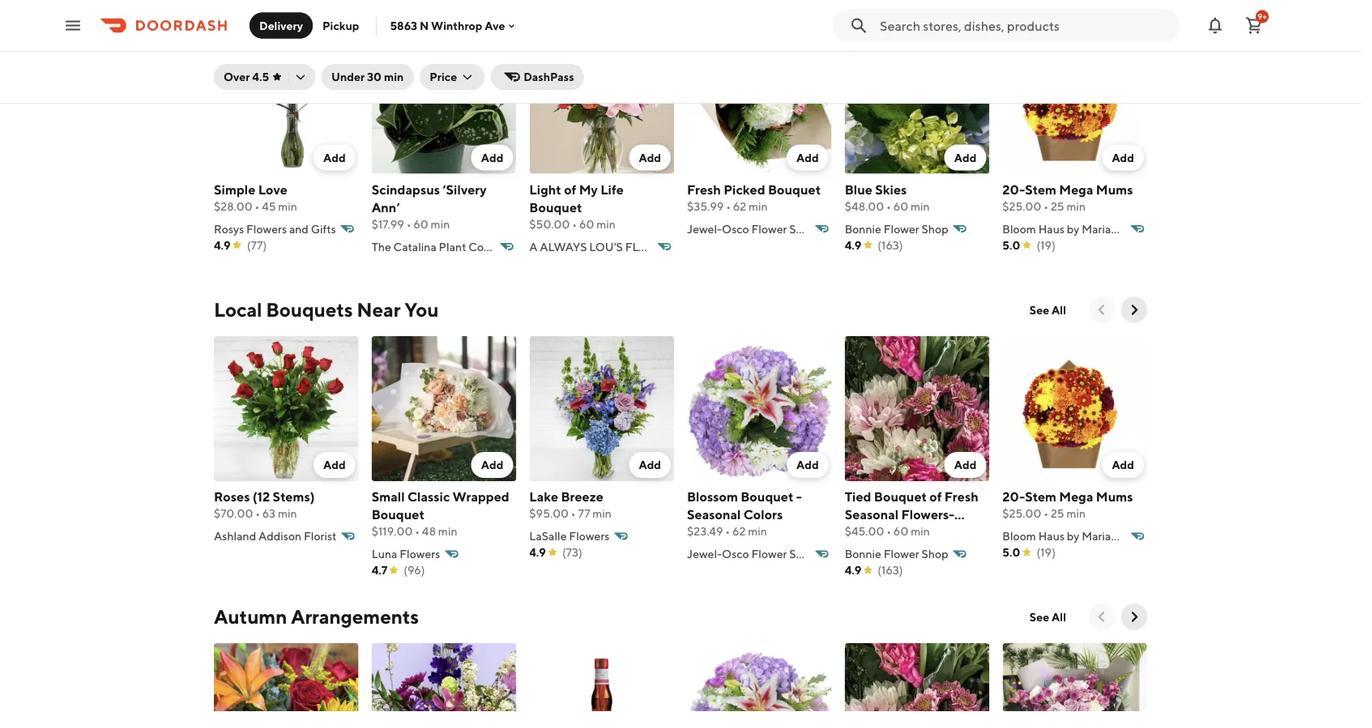 Task type: vqa. For each thing, say whether or not it's contained in the screenshot.


Task type: describe. For each thing, give the bounding box(es) containing it.
all for local bouquets near you
[[1052, 303, 1067, 317]]

shop down choice
[[922, 547, 949, 560]]

1 next button of carousel image from the top
[[1127, 0, 1143, 11]]

$45.00 • 60 min
[[845, 524, 930, 538]]

jewel- for seasonal
[[687, 547, 722, 560]]

'silvery
[[443, 182, 487, 197]]

notification bell image
[[1206, 16, 1226, 35]]

• inside small classic wrapped bouquet $119.00 • 48 min
[[415, 524, 420, 538]]

previous button of carousel image for autumn arrangements
[[1094, 609, 1111, 625]]

(12
[[253, 489, 270, 504]]

rosys
[[214, 222, 244, 236]]

min inside fresh picked bouquet $35.99 • 62 min
[[749, 200, 768, 213]]

• inside blue skies $48.00 • 60 min
[[887, 200, 892, 213]]

25 for blue skies
[[1051, 200, 1065, 213]]

fresh inside fresh picked bouquet $35.99 • 62 min
[[687, 182, 721, 197]]

ashland
[[214, 529, 256, 543]]

always
[[540, 240, 587, 253]]

ann'
[[372, 200, 400, 215]]

$95.00
[[530, 506, 569, 520]]

seasonal inside tied bouquet of fresh seasonal flowers- designer's choice
[[845, 506, 899, 522]]

4.9 for lake
[[530, 545, 546, 559]]

simple love $28.00 • 45 min
[[214, 182, 297, 213]]

2 next button of carousel image from the top
[[1127, 609, 1143, 625]]

bonnie for tied bouquet of fresh seasonal flowers- designer's choice
[[845, 547, 882, 560]]

n
[[420, 19, 429, 32]]

pickup
[[323, 19, 359, 32]]

• inside blossom bouquet - seasonal colors $23.49 • 62 min
[[726, 524, 730, 538]]

previous button of carousel image for local bouquets near you
[[1094, 302, 1111, 318]]

stems)
[[273, 489, 315, 504]]

see all link for autumn arrangements
[[1020, 604, 1076, 630]]

• inside scindapsus 'silvery ann' $17.99 • 60 min
[[407, 217, 411, 231]]

under 30 min
[[332, 70, 404, 83]]

choice
[[912, 524, 955, 540]]

$70.00
[[214, 506, 253, 520]]

• inside light of my life bouquet $50.00 • 60 min
[[572, 217, 577, 231]]

(77)
[[247, 238, 267, 252]]

bouquet inside light of my life bouquet $50.00 • 60 min
[[530, 200, 582, 215]]

min inside small classic wrapped bouquet $119.00 • 48 min
[[438, 524, 458, 538]]

bouquet inside blossom bouquet - seasonal colors $23.49 • 62 min
[[741, 489, 794, 504]]

5863
[[390, 19, 417, 32]]

lasalle
[[530, 529, 567, 543]]

(73)
[[563, 545, 583, 559]]

$25.00 for blue skies
[[1003, 200, 1042, 213]]

under
[[332, 70, 365, 83]]

wrapped
[[453, 489, 510, 504]]

local
[[214, 298, 262, 322]]

roses
[[214, 489, 250, 504]]

lake
[[530, 489, 559, 504]]

ave
[[485, 19, 505, 32]]

scindapsus
[[372, 182, 440, 197]]

bloom for tied bouquet of fresh seasonal flowers- designer's choice
[[1003, 529, 1037, 543]]

blue
[[845, 182, 873, 197]]

$50.00
[[530, 217, 570, 231]]

jewel- for $35.99
[[687, 222, 722, 236]]

pickup button
[[313, 13, 369, 39]]

next button of carousel image
[[1127, 302, 1143, 318]]

63
[[263, 506, 276, 520]]

price
[[430, 70, 457, 83]]

$23.49
[[687, 524, 723, 538]]

$48.00
[[845, 200, 885, 213]]

bonnie flower shop for blue skies
[[845, 222, 949, 236]]

colors
[[744, 506, 783, 522]]

over 4.5
[[224, 70, 269, 83]]

mariano's for tied bouquet of fresh seasonal flowers- designer's choice
[[1082, 529, 1132, 543]]

light of my life bouquet $50.00 • 60 min
[[530, 182, 624, 231]]

4.9 down $45.00
[[845, 563, 862, 577]]

min inside blue skies $48.00 • 60 min
[[911, 200, 930, 213]]

see all link for local bouquets near you
[[1020, 297, 1076, 323]]

flower down fresh picked bouquet $35.99 • 62 min
[[752, 222, 787, 236]]

by for blue skies
[[1067, 222, 1080, 236]]

autumn arrangements link
[[214, 604, 419, 630]]

tied
[[845, 489, 872, 504]]

simple
[[214, 182, 256, 197]]

flower down '$45.00 • 60 min'
[[884, 547, 920, 560]]

min inside roses (12 stems) $70.00 • 63 min
[[278, 506, 297, 520]]

-
[[797, 489, 802, 504]]

ashland addison florist
[[214, 529, 337, 543]]

60 inside light of my life bouquet $50.00 • 60 min
[[580, 217, 595, 231]]

9+
[[1258, 12, 1268, 21]]

rosys flowers and gifts
[[214, 222, 336, 236]]

dashpass button
[[491, 64, 584, 90]]

skies
[[876, 182, 907, 197]]

luna flowers
[[372, 547, 440, 560]]

(96)
[[404, 563, 425, 577]]

4.5
[[252, 70, 269, 83]]

1 previous button of carousel image from the top
[[1094, 0, 1111, 11]]

breeze
[[561, 489, 604, 504]]

$45.00
[[845, 524, 885, 538]]

30
[[367, 70, 382, 83]]

a always lou's florist
[[530, 240, 673, 253]]

stem for blue skies
[[1026, 182, 1057, 197]]

4.9 for simple
[[214, 238, 231, 252]]

dashpass
[[524, 70, 574, 83]]

20-stem mega mums $25.00 • 25 min for blue skies
[[1003, 182, 1134, 213]]

see for autumn arrangements
[[1030, 610, 1050, 624]]

45
[[262, 200, 276, 213]]

local bouquets near you
[[214, 298, 439, 322]]

min inside scindapsus 'silvery ann' $17.99 • 60 min
[[431, 217, 450, 231]]

you
[[405, 298, 439, 322]]

autumn
[[214, 605, 287, 628]]

over
[[224, 70, 250, 83]]

life
[[601, 182, 624, 197]]

bloom haus by mariano's for blue skies
[[1003, 222, 1132, 236]]

lake breeze $95.00 • 77 min
[[530, 489, 612, 520]]

lasalle flowers
[[530, 529, 610, 543]]

min inside blossom bouquet - seasonal colors $23.49 • 62 min
[[748, 524, 768, 538]]

5.0 for tied bouquet of fresh seasonal flowers- designer's choice
[[1003, 545, 1021, 559]]

min inside lake breeze $95.00 • 77 min
[[593, 506, 612, 520]]

bonnie for blue skies
[[845, 222, 882, 236]]

light
[[530, 182, 562, 197]]

mums for blue skies
[[1097, 182, 1134, 197]]

the catalina plant company
[[372, 240, 519, 253]]

77
[[578, 506, 591, 520]]

$35.99
[[687, 200, 724, 213]]

5863 n winthrop ave button
[[390, 19, 518, 32]]

bouquet inside small classic wrapped bouquet $119.00 • 48 min
[[372, 506, 425, 522]]

$25.00 for tied bouquet of fresh seasonal flowers- designer's choice
[[1003, 506, 1042, 520]]

florist
[[625, 240, 673, 253]]

shop down fresh picked bouquet $35.99 • 62 min
[[790, 222, 816, 236]]

autumn arrangements
[[214, 605, 419, 628]]

bouquet inside fresh picked bouquet $35.99 • 62 min
[[768, 182, 821, 197]]

luna
[[372, 547, 398, 560]]

fresh picked bouquet $35.99 • 62 min
[[687, 182, 821, 213]]

see all for local bouquets near you
[[1030, 303, 1067, 317]]

5863 n winthrop ave
[[390, 19, 505, 32]]

mariano's for blue skies
[[1082, 222, 1132, 236]]

addison
[[259, 529, 302, 543]]



Task type: locate. For each thing, give the bounding box(es) containing it.
(163) down '$45.00 • 60 min'
[[878, 563, 903, 577]]

1 bloom haus by mariano's from the top
[[1003, 222, 1132, 236]]

25
[[1051, 200, 1065, 213], [1051, 506, 1065, 520]]

under 30 min button
[[322, 64, 414, 90]]

0 vertical spatial mega
[[1060, 182, 1094, 197]]

0 vertical spatial jewel-osco flower shop
[[687, 222, 816, 236]]

2 seasonal from the left
[[845, 506, 899, 522]]

0 vertical spatial by
[[1067, 222, 1080, 236]]

my
[[579, 182, 598, 197]]

60 left choice
[[894, 524, 909, 538]]

1 20-stem mega mums $25.00 • 25 min from the top
[[1003, 182, 1134, 213]]

1 seasonal from the left
[[687, 506, 741, 522]]

min inside light of my life bouquet $50.00 • 60 min
[[597, 217, 616, 231]]

bouquet right picked
[[768, 182, 821, 197]]

0 horizontal spatial fresh
[[687, 182, 721, 197]]

bouquet up flowers-
[[875, 489, 927, 504]]

1 vertical spatial see all
[[1030, 610, 1067, 624]]

of up flowers-
[[930, 489, 942, 504]]

5.0 for blue skies
[[1003, 238, 1021, 252]]

seasonal up $45.00
[[845, 506, 899, 522]]

$25.00
[[1003, 200, 1042, 213], [1003, 506, 1042, 520]]

20-stem mega mums $25.00 • 25 min for tied bouquet of fresh seasonal flowers- designer's choice
[[1003, 489, 1134, 520]]

tied bouquet of fresh seasonal flowers- designer's choice
[[845, 489, 979, 540]]

bouquet
[[768, 182, 821, 197], [530, 200, 582, 215], [741, 489, 794, 504], [875, 489, 927, 504], [372, 506, 425, 522]]

1 mums from the top
[[1097, 182, 1134, 197]]

1 mariano's from the top
[[1082, 222, 1132, 236]]

jewel-osco flower shop down blossom bouquet - seasonal colors $23.49 • 62 min
[[687, 547, 816, 560]]

$119.00
[[372, 524, 413, 538]]

haus for blue skies
[[1039, 222, 1065, 236]]

shop
[[790, 222, 816, 236], [922, 222, 949, 236], [790, 547, 816, 560], [922, 547, 949, 560]]

designer's
[[845, 524, 909, 540]]

bloom
[[1003, 222, 1037, 236], [1003, 529, 1037, 543]]

20- for tied bouquet of fresh seasonal flowers- designer's choice
[[1003, 489, 1026, 504]]

1 vertical spatial of
[[930, 489, 942, 504]]

1 vertical spatial jewel-osco flower shop
[[687, 547, 816, 560]]

mums
[[1097, 182, 1134, 197], [1097, 489, 1134, 504]]

fresh inside tied bouquet of fresh seasonal flowers- designer's choice
[[945, 489, 979, 504]]

• inside lake breeze $95.00 • 77 min
[[571, 506, 576, 520]]

blossom
[[687, 489, 738, 504]]

2 jewel-osco flower shop from the top
[[687, 547, 816, 560]]

stem for tied bouquet of fresh seasonal flowers- designer's choice
[[1026, 489, 1057, 504]]

1 vertical spatial all
[[1052, 610, 1067, 624]]

bouquets
[[266, 298, 353, 322]]

delivery button
[[250, 13, 313, 39]]

2 see from the top
[[1030, 610, 1050, 624]]

5.0
[[1003, 238, 1021, 252], [1003, 545, 1021, 559]]

0 vertical spatial 5.0
[[1003, 238, 1021, 252]]

1 vertical spatial jewel-
[[687, 547, 722, 560]]

1 vertical spatial fresh
[[945, 489, 979, 504]]

flowers up (96)
[[400, 547, 440, 560]]

1 all from the top
[[1052, 303, 1067, 317]]

bonnie
[[845, 222, 882, 236], [845, 547, 882, 560]]

2 (163) from the top
[[878, 563, 903, 577]]

2 (19) from the top
[[1037, 545, 1056, 559]]

classic
[[408, 489, 450, 504]]

1 vertical spatial osco
[[722, 547, 750, 560]]

2 see all from the top
[[1030, 610, 1067, 624]]

1 bloom from the top
[[1003, 222, 1037, 236]]

(163) down $48.00 at top right
[[878, 238, 903, 252]]

1 see all link from the top
[[1020, 297, 1076, 323]]

2 bloom from the top
[[1003, 529, 1037, 543]]

2 osco from the top
[[722, 547, 750, 560]]

0 vertical spatial bloom
[[1003, 222, 1037, 236]]

bouquet inside tied bouquet of fresh seasonal flowers- designer's choice
[[875, 489, 927, 504]]

1 by from the top
[[1067, 222, 1080, 236]]

1 mega from the top
[[1060, 182, 1094, 197]]

60 inside scindapsus 'silvery ann' $17.99 • 60 min
[[414, 217, 429, 231]]

bloom for blue skies
[[1003, 222, 1037, 236]]

jewel-
[[687, 222, 722, 236], [687, 547, 722, 560]]

next button of carousel image
[[1127, 0, 1143, 11], [1127, 609, 1143, 625]]

0 vertical spatial bonnie flower shop
[[845, 222, 949, 236]]

over 4.5 button
[[214, 64, 315, 90]]

by for tied bouquet of fresh seasonal flowers- designer's choice
[[1067, 529, 1080, 543]]

60 up catalina
[[414, 217, 429, 231]]

flowers up (77)
[[246, 222, 287, 236]]

blossom bouquet - seasonal colors $23.49 • 62 min
[[687, 489, 802, 538]]

bonnie flower shop for tied bouquet of fresh seasonal flowers- designer's choice
[[845, 547, 949, 560]]

add
[[323, 151, 346, 164], [481, 151, 504, 164], [639, 151, 661, 164], [797, 151, 819, 164], [955, 151, 977, 164], [1112, 151, 1135, 164], [323, 458, 346, 471], [481, 458, 504, 471], [639, 458, 661, 471], [797, 458, 819, 471], [955, 458, 977, 471], [1112, 458, 1135, 471]]

shop down blue skies $48.00 • 60 min
[[922, 222, 949, 236]]

scindapsus 'silvery ann' $17.99 • 60 min
[[372, 182, 487, 231]]

add button
[[314, 145, 356, 171], [314, 145, 356, 171], [472, 145, 513, 171], [472, 145, 513, 171], [629, 145, 671, 171], [629, 145, 671, 171], [787, 145, 829, 171], [787, 145, 829, 171], [945, 145, 987, 171], [945, 145, 987, 171], [1103, 145, 1145, 171], [1103, 145, 1145, 171], [314, 452, 356, 478], [314, 452, 356, 478], [472, 452, 513, 478], [472, 452, 513, 478], [629, 452, 671, 478], [629, 452, 671, 478], [787, 452, 829, 478], [787, 452, 829, 478], [945, 452, 987, 478], [945, 452, 987, 478], [1103, 452, 1145, 478], [1103, 452, 1145, 478]]

winthrop
[[431, 19, 483, 32]]

arrangements
[[291, 605, 419, 628]]

min inside simple love $28.00 • 45 min
[[278, 200, 297, 213]]

2 20-stem mega mums $25.00 • 25 min from the top
[[1003, 489, 1134, 520]]

flowers-
[[902, 506, 955, 522]]

osco down $23.49
[[722, 547, 750, 560]]

4.7
[[372, 563, 388, 577]]

osco down fresh picked bouquet $35.99 • 62 min
[[722, 222, 750, 236]]

mums for tied bouquet of fresh seasonal flowers- designer's choice
[[1097, 489, 1134, 504]]

previous button of carousel image
[[1094, 0, 1111, 11], [1094, 302, 1111, 318], [1094, 609, 1111, 625]]

1 vertical spatial see all link
[[1020, 604, 1076, 630]]

0 vertical spatial previous button of carousel image
[[1094, 0, 1111, 11]]

20-stem mega mums $25.00 • 25 min
[[1003, 182, 1134, 213], [1003, 489, 1134, 520]]

25 for tied bouquet of fresh seasonal flowers- designer's choice
[[1051, 506, 1065, 520]]

seasonal
[[687, 506, 741, 522], [845, 506, 899, 522]]

0 vertical spatial all
[[1052, 303, 1067, 317]]

flower down the colors
[[752, 547, 787, 560]]

bloom haus by mariano's
[[1003, 222, 1132, 236], [1003, 529, 1132, 543]]

(19) for blue skies
[[1037, 238, 1056, 252]]

1 vertical spatial (19)
[[1037, 545, 1056, 559]]

62
[[733, 200, 747, 213], [733, 524, 746, 538]]

62 down the colors
[[733, 524, 746, 538]]

1 osco from the top
[[722, 222, 750, 236]]

$17.99
[[372, 217, 404, 231]]

2 20- from the top
[[1003, 489, 1026, 504]]

1 vertical spatial $25.00
[[1003, 506, 1042, 520]]

(163) for blue skies
[[878, 238, 903, 252]]

Store search: begin typing to search for stores available on DoorDash text field
[[880, 17, 1171, 34]]

1 (163) from the top
[[878, 238, 903, 252]]

1 jewel- from the top
[[687, 222, 722, 236]]

2 all from the top
[[1052, 610, 1067, 624]]

and
[[289, 222, 309, 236]]

0 vertical spatial 62
[[733, 200, 747, 213]]

3 previous button of carousel image from the top
[[1094, 609, 1111, 625]]

small classic wrapped bouquet $119.00 • 48 min
[[372, 489, 510, 538]]

1 vertical spatial flowers
[[569, 529, 610, 543]]

flowers for wrapped
[[400, 547, 440, 560]]

2 5.0 from the top
[[1003, 545, 1021, 559]]

0 vertical spatial see all
[[1030, 303, 1067, 317]]

2 bloom haus by mariano's from the top
[[1003, 529, 1132, 543]]

1 vertical spatial bonnie flower shop
[[845, 547, 949, 560]]

1 vertical spatial next button of carousel image
[[1127, 609, 1143, 625]]

(163) for tied bouquet of fresh seasonal flowers- designer's choice
[[878, 563, 903, 577]]

1 vertical spatial mums
[[1097, 489, 1134, 504]]

of left "my" on the top of the page
[[564, 182, 577, 197]]

2 vertical spatial flowers
[[400, 547, 440, 560]]

2 vertical spatial previous button of carousel image
[[1094, 609, 1111, 625]]

of
[[564, 182, 577, 197], [930, 489, 942, 504]]

0 vertical spatial 20-stem mega mums $25.00 • 25 min
[[1003, 182, 1134, 213]]

1 20- from the top
[[1003, 182, 1026, 197]]

plant
[[439, 240, 467, 253]]

1 horizontal spatial seasonal
[[845, 506, 899, 522]]

1 vertical spatial mega
[[1060, 489, 1094, 504]]

1 vertical spatial stem
[[1026, 489, 1057, 504]]

4.9 down rosys
[[214, 238, 231, 252]]

jewel-osco flower shop for colors
[[687, 547, 816, 560]]

0 horizontal spatial flowers
[[246, 222, 287, 236]]

delivery
[[259, 19, 303, 32]]

roses (12 stems) $70.00 • 63 min
[[214, 489, 315, 520]]

4.9 for blue
[[845, 238, 862, 252]]

9+ button
[[1239, 9, 1271, 42]]

mega for blue skies
[[1060, 182, 1094, 197]]

small
[[372, 489, 405, 504]]

fresh up $35.99
[[687, 182, 721, 197]]

2 haus from the top
[[1039, 529, 1065, 543]]

1 25 from the top
[[1051, 200, 1065, 213]]

1 vertical spatial bloom haus by mariano's
[[1003, 529, 1132, 543]]

2 by from the top
[[1067, 529, 1080, 543]]

0 vertical spatial bonnie
[[845, 222, 882, 236]]

1 vertical spatial mariano's
[[1082, 529, 1132, 543]]

0 vertical spatial 20-
[[1003, 182, 1026, 197]]

mega for tied bouquet of fresh seasonal flowers- designer's choice
[[1060, 489, 1094, 504]]

1 horizontal spatial of
[[930, 489, 942, 504]]

jewel-osco flower shop for •
[[687, 222, 816, 236]]

bonnie down $45.00
[[845, 547, 882, 560]]

0 vertical spatial (19)
[[1037, 238, 1056, 252]]

bonnie down $48.00 at top right
[[845, 222, 882, 236]]

• inside roses (12 stems) $70.00 • 63 min
[[255, 506, 260, 520]]

1 vertical spatial 20-
[[1003, 489, 1026, 504]]

0 vertical spatial mums
[[1097, 182, 1134, 197]]

1 horizontal spatial fresh
[[945, 489, 979, 504]]

0 vertical spatial see all link
[[1020, 297, 1076, 323]]

1 vertical spatial previous button of carousel image
[[1094, 302, 1111, 318]]

0 vertical spatial mariano's
[[1082, 222, 1132, 236]]

0 vertical spatial stem
[[1026, 182, 1057, 197]]

0 vertical spatial next button of carousel image
[[1127, 0, 1143, 11]]

1 see all from the top
[[1030, 303, 1067, 317]]

mega
[[1060, 182, 1094, 197], [1060, 489, 1094, 504]]

2 25 from the top
[[1051, 506, 1065, 520]]

flowers down 77
[[569, 529, 610, 543]]

mariano's
[[1082, 222, 1132, 236], [1082, 529, 1132, 543]]

the
[[372, 240, 391, 253]]

company
[[469, 240, 519, 253]]

bouquet up '$50.00'
[[530, 200, 582, 215]]

1 vertical spatial haus
[[1039, 529, 1065, 543]]

4.9 down lasalle
[[530, 545, 546, 559]]

bouquet up $119.00
[[372, 506, 425, 522]]

open menu image
[[63, 16, 83, 35]]

jewel- down $23.49
[[687, 547, 722, 560]]

2 previous button of carousel image from the top
[[1094, 302, 1111, 318]]

2 stem from the top
[[1026, 489, 1057, 504]]

bonnie flower shop down '$45.00 • 60 min'
[[845, 547, 949, 560]]

see all for autumn arrangements
[[1030, 610, 1067, 624]]

flowers
[[246, 222, 287, 236], [569, 529, 610, 543], [400, 547, 440, 560]]

jewel- down $35.99
[[687, 222, 722, 236]]

1 horizontal spatial flowers
[[400, 547, 440, 560]]

2 see all link from the top
[[1020, 604, 1076, 630]]

0 vertical spatial (163)
[[878, 238, 903, 252]]

60 down skies
[[894, 200, 909, 213]]

1 bonnie from the top
[[845, 222, 882, 236]]

1 vertical spatial 5.0
[[1003, 545, 1021, 559]]

48
[[422, 524, 436, 538]]

0 horizontal spatial of
[[564, 182, 577, 197]]

1 vertical spatial bloom
[[1003, 529, 1037, 543]]

1 vertical spatial see
[[1030, 610, 1050, 624]]

flowers for $28.00
[[246, 222, 287, 236]]

2 bonnie from the top
[[845, 547, 882, 560]]

0 items, open order cart image
[[1245, 16, 1265, 35]]

price button
[[420, 64, 485, 90]]

flower
[[752, 222, 787, 236], [884, 222, 920, 236], [752, 547, 787, 560], [884, 547, 920, 560]]

1 see from the top
[[1030, 303, 1050, 317]]

2 bonnie flower shop from the top
[[845, 547, 949, 560]]

20- for blue skies
[[1003, 182, 1026, 197]]

fresh up flowers-
[[945, 489, 979, 504]]

1 vertical spatial by
[[1067, 529, 1080, 543]]

1 $25.00 from the top
[[1003, 200, 1042, 213]]

seasonal inside blossom bouquet - seasonal colors $23.49 • 62 min
[[687, 506, 741, 522]]

1 vertical spatial 62
[[733, 524, 746, 538]]

0 vertical spatial fresh
[[687, 182, 721, 197]]

jewel-osco flower shop down fresh picked bouquet $35.99 • 62 min
[[687, 222, 816, 236]]

0 vertical spatial see
[[1030, 303, 1050, 317]]

(19)
[[1037, 238, 1056, 252], [1037, 545, 1056, 559]]

of inside light of my life bouquet $50.00 • 60 min
[[564, 182, 577, 197]]

all
[[1052, 303, 1067, 317], [1052, 610, 1067, 624]]

lou's
[[590, 240, 623, 253]]

local bouquets near you link
[[214, 297, 439, 323]]

2 horizontal spatial flowers
[[569, 529, 610, 543]]

1 haus from the top
[[1039, 222, 1065, 236]]

62 inside fresh picked bouquet $35.99 • 62 min
[[733, 200, 747, 213]]

• inside simple love $28.00 • 45 min
[[255, 200, 260, 213]]

see for local bouquets near you
[[1030, 303, 1050, 317]]

flower down blue skies $48.00 • 60 min
[[884, 222, 920, 236]]

love
[[258, 182, 288, 197]]

2 jewel- from the top
[[687, 547, 722, 560]]

$28.00
[[214, 200, 253, 213]]

1 stem from the top
[[1026, 182, 1057, 197]]

near
[[357, 298, 401, 322]]

gifts
[[311, 222, 336, 236]]

all for autumn arrangements
[[1052, 610, 1067, 624]]

of inside tied bouquet of fresh seasonal flowers- designer's choice
[[930, 489, 942, 504]]

shop down -
[[790, 547, 816, 560]]

1 jewel-osco flower shop from the top
[[687, 222, 816, 236]]

0 vertical spatial of
[[564, 182, 577, 197]]

bouquet up the colors
[[741, 489, 794, 504]]

0 vertical spatial jewel-
[[687, 222, 722, 236]]

flowers for $95.00
[[569, 529, 610, 543]]

60 up the a always lou's florist
[[580, 217, 595, 231]]

florist
[[304, 529, 337, 543]]

0 vertical spatial $25.00
[[1003, 200, 1042, 213]]

fresh
[[687, 182, 721, 197], [945, 489, 979, 504]]

0 vertical spatial osco
[[722, 222, 750, 236]]

osco for colors
[[722, 547, 750, 560]]

1 vertical spatial bonnie
[[845, 547, 882, 560]]

seasonal down blossom
[[687, 506, 741, 522]]

(19) for tied bouquet of fresh seasonal flowers- designer's choice
[[1037, 545, 1056, 559]]

min inside under 30 min button
[[384, 70, 404, 83]]

60 inside blue skies $48.00 • 60 min
[[894, 200, 909, 213]]

picked
[[724, 182, 766, 197]]

bonnie flower shop down blue skies $48.00 • 60 min
[[845, 222, 949, 236]]

0 horizontal spatial seasonal
[[687, 506, 741, 522]]

0 vertical spatial bloom haus by mariano's
[[1003, 222, 1132, 236]]

• inside fresh picked bouquet $35.99 • 62 min
[[726, 200, 731, 213]]

1 bonnie flower shop from the top
[[845, 222, 949, 236]]

osco
[[722, 222, 750, 236], [722, 547, 750, 560]]

catalina
[[394, 240, 437, 253]]

2 mega from the top
[[1060, 489, 1094, 504]]

0 vertical spatial 25
[[1051, 200, 1065, 213]]

bloom haus by mariano's for tied bouquet of fresh seasonal flowers- designer's choice
[[1003, 529, 1132, 543]]

1 vertical spatial 25
[[1051, 506, 1065, 520]]

1 5.0 from the top
[[1003, 238, 1021, 252]]

1 vertical spatial (163)
[[878, 563, 903, 577]]

1 (19) from the top
[[1037, 238, 1056, 252]]

2 mariano's from the top
[[1082, 529, 1132, 543]]

62 down picked
[[733, 200, 747, 213]]

osco for •
[[722, 222, 750, 236]]

0 vertical spatial flowers
[[246, 222, 287, 236]]

bonnie flower shop
[[845, 222, 949, 236], [845, 547, 949, 560]]

haus for tied bouquet of fresh seasonal flowers- designer's choice
[[1039, 529, 1065, 543]]

a
[[530, 240, 538, 253]]

2 mums from the top
[[1097, 489, 1134, 504]]

1 vertical spatial 20-stem mega mums $25.00 • 25 min
[[1003, 489, 1134, 520]]

blue skies $48.00 • 60 min
[[845, 182, 930, 213]]

(163)
[[878, 238, 903, 252], [878, 563, 903, 577]]

4.9 down $48.00 at top right
[[845, 238, 862, 252]]

2 $25.00 from the top
[[1003, 506, 1042, 520]]

0 vertical spatial haus
[[1039, 222, 1065, 236]]

62 inside blossom bouquet - seasonal colors $23.49 • 62 min
[[733, 524, 746, 538]]



